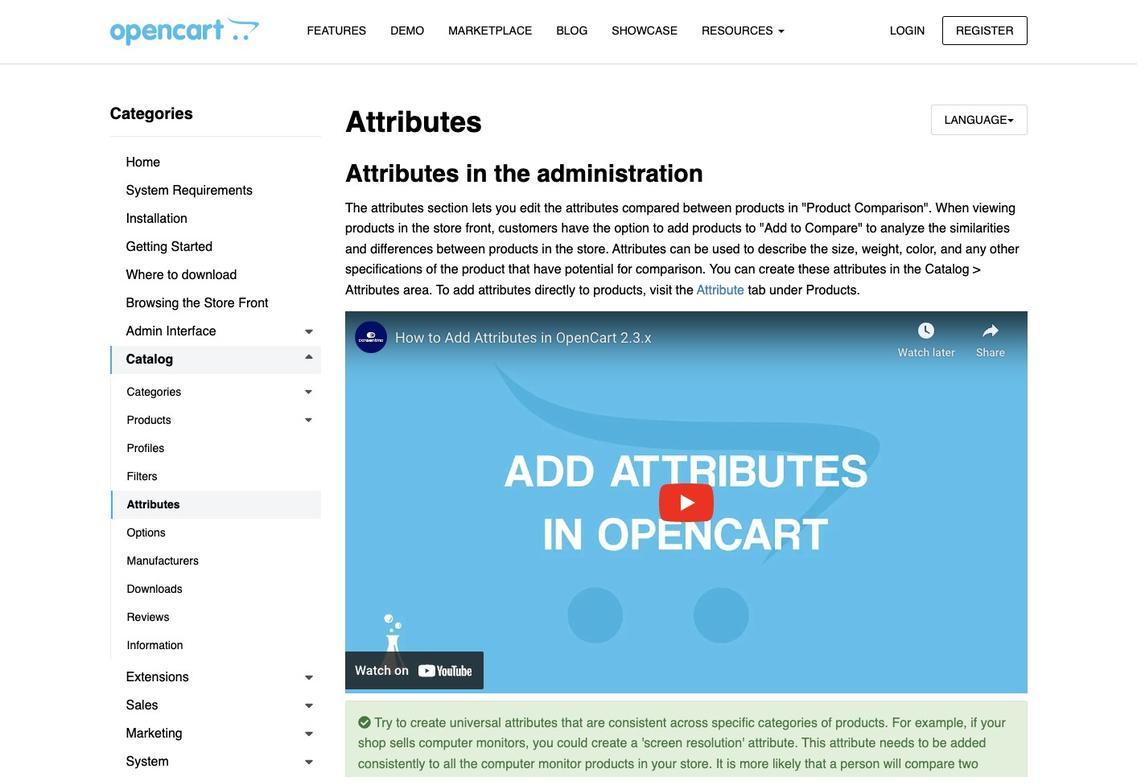 Task type: describe. For each thing, give the bounding box(es) containing it.
browsing the store front link
[[110, 290, 321, 318]]

compare"
[[805, 222, 863, 236]]

person
[[841, 757, 880, 772]]

color,
[[906, 242, 937, 257]]

option
[[615, 222, 650, 236]]

store. inside the attributes section lets you edit the attributes compared between products in "product comparison". when viewing products in the store front, customers have the option to add products to "add to compare" to analyze the similarities and differences between products in the store. attributes can be used to describe the size, weight, color, and any other specifications of the product that have potential for comparison. you can create these attributes in the catalog > attributes area. to add attributes directly to products, visit the
[[577, 242, 609, 257]]

1 horizontal spatial add
[[668, 222, 689, 236]]

demo link
[[378, 17, 436, 45]]

lets
[[472, 201, 492, 215]]

1 vertical spatial create
[[410, 716, 446, 731]]

where
[[126, 268, 164, 283]]

attribute tab under products.
[[697, 283, 861, 298]]

directly
[[535, 283, 576, 298]]

area.
[[403, 283, 433, 298]]

store. inside "try to create universal attributes that are consistent across specific categories of products. for example, if your shop sells computer monitors, you could create a 'screen resolution' attribute. this attribute needs to be added consistently to all the computer monitor products in your store. it is more likely that a person will compare t"
[[680, 757, 713, 772]]

specifications
[[345, 263, 423, 277]]

to left all
[[429, 757, 440, 772]]

extensions
[[126, 671, 189, 685]]

1 horizontal spatial that
[[562, 716, 583, 731]]

to right used
[[744, 242, 755, 257]]

products.
[[806, 283, 861, 298]]

to left "add
[[746, 222, 756, 236]]

potential
[[565, 263, 614, 277]]

1 vertical spatial add
[[453, 283, 475, 298]]

0 vertical spatial between
[[683, 201, 732, 215]]

products up used
[[693, 222, 742, 236]]

manufacturers link
[[111, 547, 321, 576]]

be inside "try to create universal attributes that are consistent across specific categories of products. for example, if your shop sells computer monitors, you could create a 'screen resolution' attribute. this attribute needs to be added consistently to all the computer monitor products in your store. it is more likely that a person will compare t"
[[933, 737, 947, 751]]

features
[[307, 24, 366, 37]]

any
[[966, 242, 987, 257]]

compared
[[622, 201, 680, 215]]

marketplace link
[[436, 17, 545, 45]]

profiles link
[[111, 435, 321, 463]]

store
[[433, 222, 462, 236]]

is
[[727, 757, 736, 772]]

"product
[[802, 201, 851, 215]]

system for system
[[126, 755, 169, 770]]

monitor
[[539, 757, 582, 772]]

in inside "try to create universal attributes that are consistent across specific categories of products. for example, if your shop sells computer monitors, you could create a 'screen resolution' attribute. this attribute needs to be added consistently to all the computer monitor products in your store. it is more likely that a person will compare t"
[[638, 757, 648, 772]]

try to create universal attributes that are consistent across specific categories of products. for example, if your shop sells computer monitors, you could create a 'screen resolution' attribute. this attribute needs to be added consistently to all the computer monitor products in your store. it is more likely that a person will compare t
[[358, 716, 1006, 778]]

0 horizontal spatial your
[[652, 757, 677, 772]]

products link
[[111, 407, 321, 435]]

the left 'store'
[[412, 222, 430, 236]]

requirements
[[172, 184, 253, 198]]

to right "add
[[791, 222, 802, 236]]

more
[[740, 757, 769, 772]]

tab
[[748, 283, 766, 298]]

language button
[[931, 105, 1028, 136]]

1 vertical spatial categories
[[127, 386, 181, 398]]

used
[[712, 242, 740, 257]]

example,
[[915, 716, 967, 731]]

'screen
[[642, 737, 683, 751]]

these
[[799, 263, 830, 277]]

to down potential
[[579, 283, 590, 298]]

catalog link
[[110, 346, 321, 374]]

resources
[[702, 24, 776, 37]]

products down the
[[345, 222, 395, 236]]

likely
[[773, 757, 801, 772]]

the
[[345, 201, 368, 215]]

the up edit
[[494, 160, 530, 188]]

for
[[617, 263, 632, 277]]

products,
[[594, 283, 647, 298]]

administration
[[537, 160, 704, 188]]

front,
[[466, 222, 495, 236]]

interface
[[166, 324, 216, 339]]

0 vertical spatial a
[[631, 737, 638, 751]]

where to download link
[[110, 262, 321, 290]]

0 vertical spatial computer
[[419, 737, 473, 751]]

showcase link
[[600, 17, 690, 45]]

login link
[[877, 16, 939, 45]]

categories link
[[111, 378, 321, 407]]

register
[[956, 24, 1014, 37]]

under
[[770, 283, 803, 298]]

1 horizontal spatial a
[[830, 757, 837, 772]]

in down the customers
[[542, 242, 552, 257]]

download
[[182, 268, 237, 283]]

attributes down size,
[[834, 263, 887, 277]]

of inside "try to create universal attributes that are consistent across specific categories of products. for example, if your shop sells computer monitors, you could create a 'screen resolution' attribute. this attribute needs to be added consistently to all the computer monitor products in your store. it is more likely that a person will compare t"
[[821, 716, 832, 731]]

products inside "try to create universal attributes that are consistent across specific categories of products. for example, if your shop sells computer monitors, you could create a 'screen resolution' attribute. this attribute needs to be added consistently to all the computer monitor products in your store. it is more likely that a person will compare t"
[[585, 757, 635, 772]]

attributes inside "try to create universal attributes that are consistent across specific categories of products. for example, if your shop sells computer monitors, you could create a 'screen resolution' attribute. this attribute needs to be added consistently to all the computer monitor products in your store. it is more likely that a person will compare t"
[[505, 716, 558, 731]]

system for system requirements
[[126, 184, 169, 198]]

to
[[436, 283, 450, 298]]

attribute
[[830, 737, 876, 751]]

1 and from the left
[[345, 242, 367, 257]]

catalog inside 'link'
[[126, 353, 173, 367]]

weight,
[[862, 242, 903, 257]]

home
[[126, 155, 160, 170]]

front
[[238, 296, 268, 311]]

monitors,
[[476, 737, 529, 751]]

attribute.
[[748, 737, 798, 751]]

1 horizontal spatial your
[[981, 716, 1006, 731]]

the up 'these' on the right top of page
[[811, 242, 828, 257]]

options link
[[111, 519, 321, 547]]

started
[[171, 240, 213, 254]]

marketplace
[[449, 24, 532, 37]]

differences
[[370, 242, 433, 257]]

if
[[971, 716, 977, 731]]

system requirements
[[126, 184, 253, 198]]

the down color,
[[904, 263, 922, 277]]

system requirements link
[[110, 177, 321, 205]]

consistent
[[609, 716, 667, 731]]

could
[[557, 737, 588, 751]]

filters
[[127, 470, 157, 483]]

attributes link
[[111, 491, 321, 519]]

section
[[428, 201, 468, 215]]

products
[[127, 414, 171, 427]]

the inside "try to create universal attributes that are consistent across specific categories of products. for example, if your shop sells computer monitors, you could create a 'screen resolution' attribute. this attribute needs to be added consistently to all the computer monitor products in your store. it is more likely that a person will compare t"
[[460, 757, 478, 772]]



Task type: vqa. For each thing, say whether or not it's contained in the screenshot.
"Install"
no



Task type: locate. For each thing, give the bounding box(es) containing it.
2 and from the left
[[941, 242, 962, 257]]

features link
[[295, 17, 378, 45]]

admin interface link
[[110, 318, 321, 346]]

across
[[670, 716, 708, 731]]

computer down 'monitors,' at the left bottom of the page
[[481, 757, 535, 772]]

profiles
[[127, 442, 164, 455]]

1 horizontal spatial create
[[592, 737, 627, 751]]

in left "product
[[789, 201, 799, 215]]

1 vertical spatial a
[[830, 757, 837, 772]]

1 horizontal spatial can
[[735, 263, 756, 277]]

browsing
[[126, 296, 179, 311]]

categories up products
[[127, 386, 181, 398]]

attributes right the
[[371, 201, 424, 215]]

attributes
[[371, 201, 424, 215], [566, 201, 619, 215], [834, 263, 887, 277], [478, 283, 531, 298], [505, 716, 558, 731]]

showcase
[[612, 24, 678, 37]]

0 vertical spatial store.
[[577, 242, 609, 257]]

the
[[494, 160, 530, 188], [544, 201, 562, 215], [412, 222, 430, 236], [593, 222, 611, 236], [929, 222, 947, 236], [556, 242, 574, 257], [811, 242, 828, 257], [441, 263, 458, 277], [904, 263, 922, 277], [676, 283, 694, 298], [183, 296, 200, 311], [460, 757, 478, 772]]

describe
[[758, 242, 807, 257]]

demo
[[391, 24, 424, 37]]

add right to
[[453, 283, 475, 298]]

downloads
[[127, 583, 183, 596]]

downloads link
[[111, 576, 321, 604]]

be
[[695, 242, 709, 257], [933, 737, 947, 751]]

store. left it
[[680, 757, 713, 772]]

0 horizontal spatial computer
[[419, 737, 473, 751]]

1 horizontal spatial you
[[533, 737, 554, 751]]

the up to
[[441, 263, 458, 277]]

1 vertical spatial catalog
[[126, 353, 173, 367]]

system
[[126, 184, 169, 198], [126, 755, 169, 770]]

specific
[[712, 716, 755, 731]]

you inside "try to create universal attributes that are consistent across specific categories of products. for example, if your shop sells computer monitors, you could create a 'screen resolution' attribute. this attribute needs to be added consistently to all the computer monitor products in your store. it is more likely that a person will compare t"
[[533, 737, 554, 751]]

1 horizontal spatial and
[[941, 242, 962, 257]]

store.
[[577, 242, 609, 257], [680, 757, 713, 772]]

1 vertical spatial you
[[533, 737, 554, 751]]

be down example, on the right bottom of page
[[933, 737, 947, 751]]

0 vertical spatial create
[[759, 263, 795, 277]]

be inside the attributes section lets you edit the attributes compared between products in "product comparison". when viewing products in the store front, customers have the option to add products to "add to compare" to analyze the similarities and differences between products in the store. attributes can be used to describe the size, weight, color, and any other specifications of the product that have potential for comparison. you can create these attributes in the catalog > attributes area. to add attributes directly to products, visit the
[[695, 242, 709, 257]]

1 vertical spatial your
[[652, 757, 677, 772]]

0 horizontal spatial a
[[631, 737, 638, 751]]

computer
[[419, 737, 473, 751], [481, 757, 535, 772]]

you right lets
[[496, 201, 516, 215]]

0 horizontal spatial catalog
[[126, 353, 173, 367]]

2 horizontal spatial that
[[805, 757, 826, 772]]

attributes in the administration
[[345, 160, 704, 188]]

size,
[[832, 242, 858, 257]]

1 horizontal spatial computer
[[481, 757, 535, 772]]

comparison".
[[855, 201, 932, 215]]

admin
[[126, 324, 162, 339]]

try
[[375, 716, 393, 731]]

0 vertical spatial system
[[126, 184, 169, 198]]

needs
[[880, 737, 915, 751]]

resources link
[[690, 17, 797, 45]]

getting
[[126, 240, 168, 254]]

0 horizontal spatial can
[[670, 242, 691, 257]]

sales link
[[110, 692, 321, 720]]

0 vertical spatial your
[[981, 716, 1006, 731]]

store
[[204, 296, 235, 311]]

that inside the attributes section lets you edit the attributes compared between products in "product comparison". when viewing products in the store front, customers have the option to add products to "add to compare" to analyze the similarities and differences between products in the store. attributes can be used to describe the size, weight, color, and any other specifications of the product that have potential for comparison. you can create these attributes in the catalog > attributes area. to add attributes directly to products, visit the
[[509, 263, 530, 277]]

resolution'
[[686, 737, 745, 751]]

that up the "could"
[[562, 716, 583, 731]]

options
[[127, 526, 166, 539]]

add down compared
[[668, 222, 689, 236]]

0 horizontal spatial of
[[426, 263, 437, 277]]

visit
[[650, 283, 672, 298]]

sales
[[126, 699, 158, 713]]

0 horizontal spatial you
[[496, 201, 516, 215]]

create down the are on the right of the page
[[592, 737, 627, 751]]

installation
[[126, 212, 188, 226]]

1 vertical spatial be
[[933, 737, 947, 751]]

have up directly
[[534, 263, 562, 277]]

in up lets
[[466, 160, 488, 188]]

between down 'store'
[[437, 242, 485, 257]]

the left store
[[183, 296, 200, 311]]

catalog inside the attributes section lets you edit the attributes compared between products in "product comparison". when viewing products in the store front, customers have the option to add products to "add to compare" to analyze the similarities and differences between products in the store. attributes can be used to describe the size, weight, color, and any other specifications of the product that have potential for comparison. you can create these attributes in the catalog > attributes area. to add attributes directly to products, visit the
[[925, 263, 970, 277]]

it
[[716, 757, 723, 772]]

attributes up 'monitors,' at the left bottom of the page
[[505, 716, 558, 731]]

catalog
[[925, 263, 970, 277], [126, 353, 173, 367]]

0 vertical spatial catalog
[[925, 263, 970, 277]]

0 vertical spatial add
[[668, 222, 689, 236]]

the inside "link"
[[183, 296, 200, 311]]

getting started
[[126, 240, 213, 254]]

the up potential
[[556, 242, 574, 257]]

create inside the attributes section lets you edit the attributes compared between products in "product comparison". when viewing products in the store front, customers have the option to add products to "add to compare" to analyze the similarities and differences between products in the store. attributes can be used to describe the size, weight, color, and any other specifications of the product that have potential for comparison. you can create these attributes in the catalog > attributes area. to add attributes directly to products, visit the
[[759, 263, 795, 277]]

system down home
[[126, 184, 169, 198]]

0 vertical spatial be
[[695, 242, 709, 257]]

categories
[[758, 716, 818, 731]]

marketing
[[126, 727, 183, 741]]

this
[[802, 737, 826, 751]]

attributes down administration
[[566, 201, 619, 215]]

the right visit
[[676, 283, 694, 298]]

products up "add
[[736, 201, 785, 215]]

and up specifications
[[345, 242, 367, 257]]

products down the customers
[[489, 242, 538, 257]]

filters link
[[111, 463, 321, 491]]

to up weight, on the top right
[[866, 222, 877, 236]]

0 vertical spatial have
[[562, 222, 589, 236]]

can up 'comparison.'
[[670, 242, 691, 257]]

1 vertical spatial have
[[534, 263, 562, 277]]

0 vertical spatial can
[[670, 242, 691, 257]]

of up to
[[426, 263, 437, 277]]

0 vertical spatial you
[[496, 201, 516, 215]]

1 vertical spatial between
[[437, 242, 485, 257]]

catalog left the >
[[925, 263, 970, 277]]

system link
[[110, 749, 321, 777]]

to right 'where'
[[167, 268, 178, 283]]

>
[[973, 263, 981, 277]]

are
[[587, 716, 605, 731]]

viewing
[[973, 201, 1016, 215]]

0 vertical spatial of
[[426, 263, 437, 277]]

1 vertical spatial can
[[735, 263, 756, 277]]

0 horizontal spatial that
[[509, 263, 530, 277]]

store. up potential
[[577, 242, 609, 257]]

create up attribute tab under products.
[[759, 263, 795, 277]]

your right if at the right of the page
[[981, 716, 1006, 731]]

1 vertical spatial computer
[[481, 757, 535, 772]]

in up differences at the top of the page
[[398, 222, 408, 236]]

1 system from the top
[[126, 184, 169, 198]]

the left the option
[[593, 222, 611, 236]]

categories up home
[[110, 105, 193, 123]]

when
[[936, 201, 969, 215]]

that down this
[[805, 757, 826, 772]]

register link
[[943, 16, 1028, 45]]

of up this
[[821, 716, 832, 731]]

installation link
[[110, 205, 321, 233]]

all
[[443, 757, 456, 772]]

to down compared
[[653, 222, 664, 236]]

browsing the store front
[[126, 296, 268, 311]]

and
[[345, 242, 367, 257], [941, 242, 962, 257]]

1 vertical spatial store.
[[680, 757, 713, 772]]

attributes down product
[[478, 283, 531, 298]]

system down marketing on the bottom of the page
[[126, 755, 169, 770]]

check circle image
[[358, 716, 371, 729]]

a left person at the bottom of page
[[830, 757, 837, 772]]

customers
[[499, 222, 558, 236]]

shop
[[358, 737, 386, 751]]

1 horizontal spatial catalog
[[925, 263, 970, 277]]

information
[[127, 639, 183, 652]]

0 horizontal spatial store.
[[577, 242, 609, 257]]

similarities
[[950, 222, 1010, 236]]

marketing link
[[110, 720, 321, 749]]

compare
[[905, 757, 955, 772]]

your down "'screen"
[[652, 757, 677, 772]]

1 horizontal spatial store.
[[680, 757, 713, 772]]

catalog down admin
[[126, 353, 173, 367]]

analyze
[[881, 222, 925, 236]]

1 horizontal spatial of
[[821, 716, 832, 731]]

0 horizontal spatial be
[[695, 242, 709, 257]]

1 vertical spatial system
[[126, 755, 169, 770]]

blog
[[557, 24, 588, 37]]

opencart - open source shopping cart solution image
[[110, 17, 259, 46]]

edit
[[520, 201, 541, 215]]

can up tab
[[735, 263, 756, 277]]

that right product
[[509, 263, 530, 277]]

to right try
[[396, 716, 407, 731]]

products down the "could"
[[585, 757, 635, 772]]

2 horizontal spatial create
[[759, 263, 795, 277]]

you up monitor
[[533, 737, 554, 751]]

the attributes section lets you edit the attributes compared between products in "product comparison". when viewing products in the store front, customers have the option to add products to "add to compare" to analyze the similarities and differences between products in the store. attributes can be used to describe the size, weight, color, and any other specifications of the product that have potential for comparison. you can create these attributes in the catalog > attributes area. to add attributes directly to products, visit the
[[345, 201, 1020, 298]]

sells
[[390, 737, 416, 751]]

0 horizontal spatial create
[[410, 716, 446, 731]]

a down consistent
[[631, 737, 638, 751]]

to up compare
[[918, 737, 929, 751]]

of inside the attributes section lets you edit the attributes compared between products in "product comparison". when viewing products in the store front, customers have the option to add products to "add to compare" to analyze the similarities and differences between products in the store. attributes can be used to describe the size, weight, color, and any other specifications of the product that have potential for comparison. you can create these attributes in the catalog > attributes area. to add attributes directly to products, visit the
[[426, 263, 437, 277]]

have up potential
[[562, 222, 589, 236]]

attribute link
[[697, 283, 748, 298]]

the right edit
[[544, 201, 562, 215]]

0 horizontal spatial and
[[345, 242, 367, 257]]

1 vertical spatial that
[[562, 716, 583, 731]]

your
[[981, 716, 1006, 731], [652, 757, 677, 772]]

1 horizontal spatial between
[[683, 201, 732, 215]]

be left used
[[695, 242, 709, 257]]

comparison.
[[636, 263, 706, 277]]

computer up all
[[419, 737, 473, 751]]

0 vertical spatial that
[[509, 263, 530, 277]]

2 vertical spatial create
[[592, 737, 627, 751]]

1 horizontal spatial be
[[933, 737, 947, 751]]

the right all
[[460, 757, 478, 772]]

0 horizontal spatial add
[[453, 283, 475, 298]]

consistently
[[358, 757, 426, 772]]

2 vertical spatial that
[[805, 757, 826, 772]]

in down "'screen"
[[638, 757, 648, 772]]

and left any
[[941, 242, 962, 257]]

0 horizontal spatial between
[[437, 242, 485, 257]]

create up sells
[[410, 716, 446, 731]]

in down weight, on the top right
[[890, 263, 900, 277]]

between up used
[[683, 201, 732, 215]]

you inside the attributes section lets you edit the attributes compared between products in "product comparison". when viewing products in the store front, customers have the option to add products to "add to compare" to analyze the similarities and differences between products in the store. attributes can be used to describe the size, weight, color, and any other specifications of the product that have potential for comparison. you can create these attributes in the catalog > attributes area. to add attributes directly to products, visit the
[[496, 201, 516, 215]]

1 vertical spatial of
[[821, 716, 832, 731]]

universal
[[450, 716, 501, 731]]

2 system from the top
[[126, 755, 169, 770]]

product
[[462, 263, 505, 277]]

the down the when
[[929, 222, 947, 236]]

between
[[683, 201, 732, 215], [437, 242, 485, 257]]

0 vertical spatial categories
[[110, 105, 193, 123]]

blog link
[[545, 17, 600, 45]]



